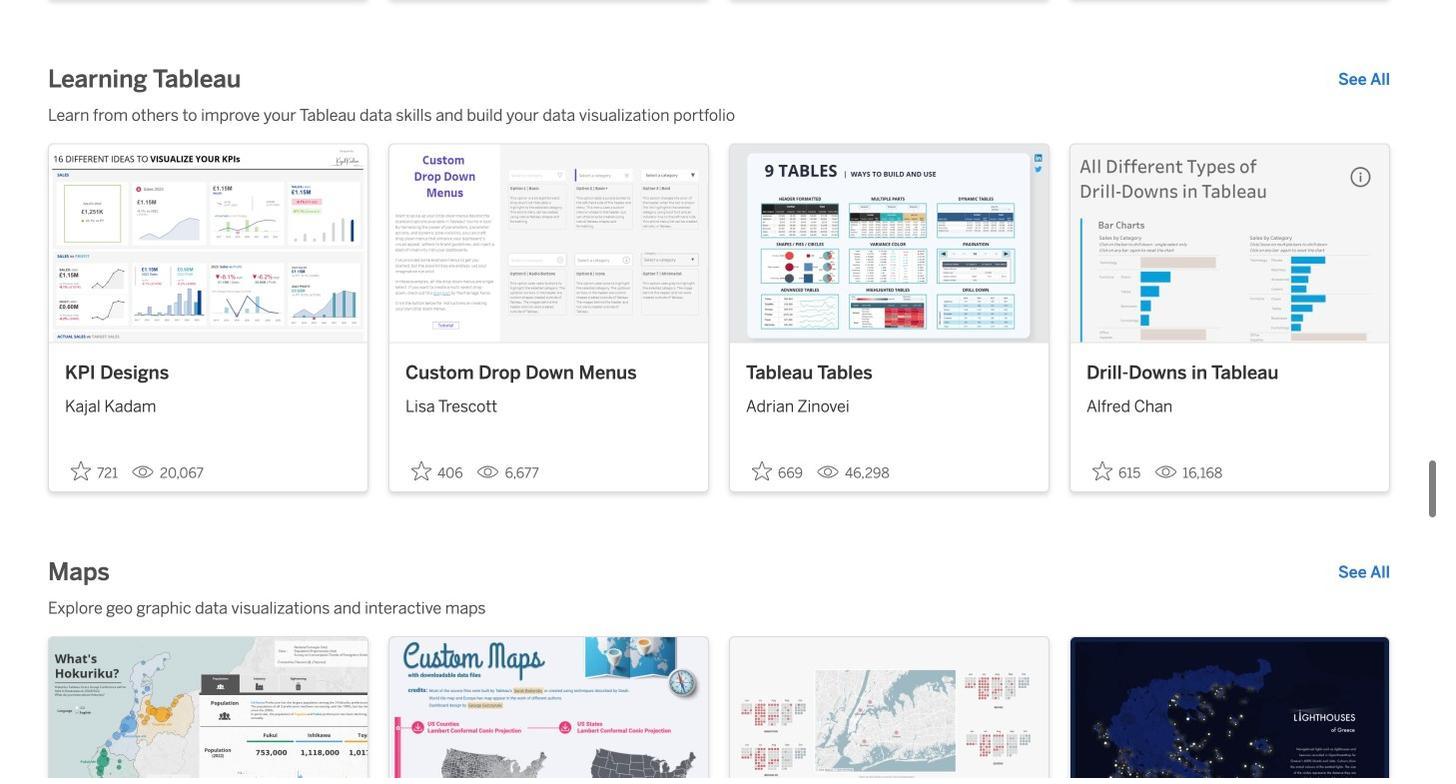 Task type: locate. For each thing, give the bounding box(es) containing it.
add favorite image for 3rd the add favorite button from the right
[[412, 461, 432, 481]]

workbook thumbnail image
[[49, 145, 368, 342], [390, 145, 708, 342], [730, 145, 1049, 342], [1071, 145, 1390, 342], [49, 637, 368, 778], [390, 637, 708, 778], [730, 637, 1049, 778], [1071, 637, 1390, 778]]

Add Favorite button
[[65, 455, 124, 487], [406, 455, 469, 487], [746, 455, 809, 487], [1087, 455, 1147, 487]]

0 horizontal spatial add favorite image
[[412, 461, 432, 481]]

1 add favorite button from the left
[[65, 455, 124, 487]]

see all learning tableau element
[[1339, 68, 1391, 92]]

2 add favorite image from the left
[[752, 461, 772, 481]]

explore geo graphic data visualizations and interactive maps element
[[48, 596, 1391, 620]]

1 add favorite image from the left
[[412, 461, 432, 481]]

1 horizontal spatial add favorite image
[[752, 461, 772, 481]]

0 horizontal spatial add favorite image
[[71, 461, 91, 481]]

add favorite image
[[71, 461, 91, 481], [752, 461, 772, 481]]

add favorite image
[[412, 461, 432, 481], [1093, 461, 1113, 481]]

2 add favorite image from the left
[[1093, 461, 1113, 481]]

1 horizontal spatial add favorite image
[[1093, 461, 1113, 481]]

1 add favorite image from the left
[[71, 461, 91, 481]]

see all maps element
[[1339, 560, 1391, 584]]



Task type: vqa. For each thing, say whether or not it's contained in the screenshot.
left Sheet 1 (2)
no



Task type: describe. For each thing, give the bounding box(es) containing it.
add favorite image for first the add favorite button from left
[[71, 461, 91, 481]]

2 add favorite button from the left
[[406, 455, 469, 487]]

3 add favorite button from the left
[[746, 455, 809, 487]]

add favorite image for first the add favorite button from right
[[1093, 461, 1113, 481]]

learning tableau heading
[[48, 64, 241, 96]]

maps heading
[[48, 556, 110, 588]]

4 add favorite button from the left
[[1087, 455, 1147, 487]]

add favorite image for second the add favorite button from the right
[[752, 461, 772, 481]]

learn from others to improve your tableau data skills and build your data visualization portfolio element
[[48, 104, 1391, 128]]



